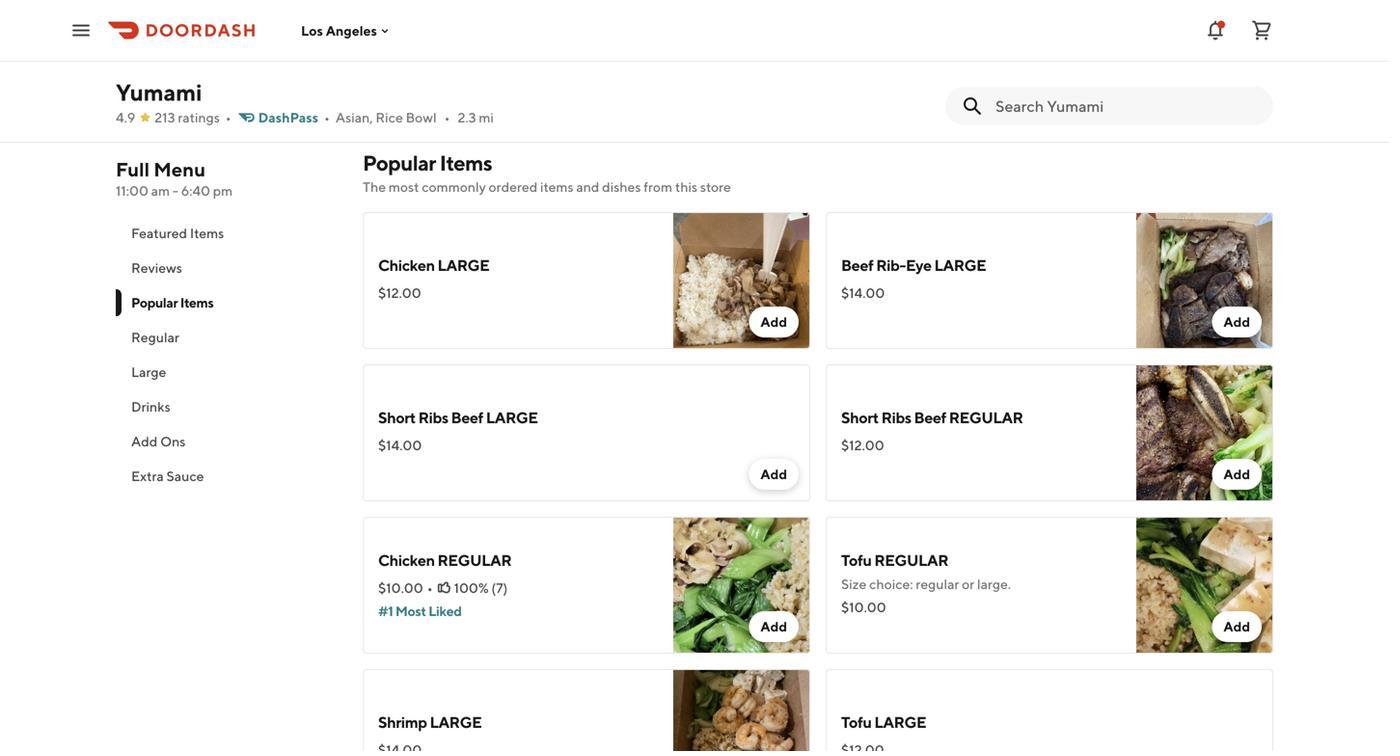 Task type: locate. For each thing, give the bounding box(es) containing it.
1 vertical spatial popular
[[131, 295, 178, 311]]

popular inside popular items the most commonly ordered items and dishes from this store
[[363, 151, 436, 176]]

the
[[363, 179, 386, 195]]

1 tofu from the top
[[841, 551, 872, 570]]

featured
[[131, 225, 187, 241]]

los angeles button
[[301, 22, 393, 38]]

or
[[962, 576, 975, 592]]

$14.00 for beef
[[841, 285, 885, 301]]

1 horizontal spatial ribs
[[515, 97, 541, 113]]

regular
[[131, 329, 179, 345]]

• for $10.00
[[427, 580, 433, 596]]

reviews
[[131, 260, 182, 276]]

0 horizontal spatial $10.00
[[378, 580, 423, 596]]

1 vertical spatial $14.00
[[378, 438, 422, 453]]

short ribs beef regular
[[480, 97, 639, 113], [841, 409, 1023, 427]]

shrimp large image
[[673, 670, 810, 752]]

shrimp
[[378, 713, 427, 732]]

items up reviews button
[[190, 225, 224, 241]]

add button for chicken regular
[[749, 612, 799, 643]]

popular for popular items
[[131, 295, 178, 311]]

chicken for chicken large
[[378, 256, 435, 274]]

large
[[131, 364, 166, 380]]

bowl
[[406, 110, 437, 125]]

0 horizontal spatial ribs
[[418, 409, 448, 427]]

•
[[1211, 38, 1216, 51], [226, 110, 231, 125], [324, 110, 330, 125], [444, 110, 450, 125], [427, 580, 433, 596]]

tofu regular image
[[1137, 517, 1274, 654]]

2 vertical spatial items
[[180, 295, 214, 311]]

0 vertical spatial tofu
[[841, 551, 872, 570]]

$14.00 down short ribs beef large
[[378, 438, 422, 453]]

chicken
[[378, 256, 435, 274], [378, 551, 435, 570]]

large for chicken large
[[438, 256, 489, 274]]

chicken large image
[[673, 212, 810, 349]]

1 vertical spatial chicken
[[378, 551, 435, 570]]

2 tofu from the top
[[841, 713, 872, 732]]

1 horizontal spatial short ribs beef regular
[[841, 409, 1023, 427]]

ribs
[[515, 97, 541, 113], [418, 409, 448, 427], [881, 409, 912, 427]]

$10.00 inside tofu regular size choice: regular or large. $10.00
[[841, 600, 886, 616]]

$10.00 up most
[[378, 580, 423, 596]]

• left asian,
[[324, 110, 330, 125]]

#1 most liked
[[378, 603, 462, 619]]

0 horizontal spatial $14.00
[[378, 438, 422, 453]]

2 horizontal spatial ribs
[[881, 409, 912, 427]]

0 horizontal spatial short ribs beef regular
[[480, 97, 639, 113]]

$12.00
[[378, 285, 421, 301], [841, 438, 884, 453]]

regular
[[916, 576, 959, 592]]

size
[[841, 576, 867, 592]]

items for popular items the most commonly ordered items and dishes from this store
[[440, 151, 492, 176]]

add ons button
[[116, 425, 340, 459]]

eye
[[906, 256, 932, 274]]

1 vertical spatial $12.00
[[841, 438, 884, 453]]

2 horizontal spatial short
[[841, 409, 879, 427]]

$10.00 •
[[378, 580, 433, 596]]

tofu inside tofu regular size choice: regular or large. $10.00
[[841, 551, 872, 570]]

angeles
[[326, 22, 377, 38]]

add for chicken regular
[[761, 619, 787, 635]]

$14.00 down the rib-
[[841, 285, 885, 301]]

11:00
[[116, 183, 148, 199]]

asian, rice bowl • 2.3 mi
[[336, 110, 494, 125]]

1 horizontal spatial popular
[[363, 151, 436, 176]]

chicken down most
[[378, 256, 435, 274]]

choice:
[[869, 576, 913, 592]]

0 vertical spatial chicken
[[378, 256, 435, 274]]

items for featured items
[[190, 225, 224, 241]]

most
[[395, 603, 426, 619]]

drinks
[[131, 399, 170, 415]]

ribs for $12.00
[[881, 409, 912, 427]]

chicken for chicken regular
[[378, 551, 435, 570]]

am
[[151, 183, 170, 199]]

$14.00
[[841, 285, 885, 301], [378, 438, 422, 453]]

short
[[480, 97, 512, 113], [378, 409, 416, 427], [841, 409, 879, 427]]

11/2/23
[[1170, 38, 1209, 51]]

and
[[576, 179, 599, 195]]

add
[[761, 314, 787, 330], [1224, 314, 1250, 330], [131, 434, 158, 450], [761, 466, 787, 482], [1224, 466, 1250, 482], [761, 619, 787, 635], [1224, 619, 1250, 635]]

1 horizontal spatial $10.00
[[841, 600, 886, 616]]

items inside featured items button
[[190, 225, 224, 241]]

• up #1 most liked
[[427, 580, 433, 596]]

beef
[[543, 97, 571, 113], [841, 256, 874, 274], [451, 409, 483, 427], [914, 409, 946, 427]]

chicken regular image
[[673, 517, 810, 654]]

1 chicken from the top
[[378, 256, 435, 274]]

ribs for $14.00
[[418, 409, 448, 427]]

0 vertical spatial popular
[[363, 151, 436, 176]]

popular up regular
[[131, 295, 178, 311]]

items inside popular items the most commonly ordered items and dishes from this store
[[440, 151, 492, 176]]

popular items
[[131, 295, 214, 311]]

reviews button
[[116, 251, 340, 286]]

los
[[301, 22, 323, 38]]

0 horizontal spatial popular
[[131, 295, 178, 311]]

213 ratings •
[[155, 110, 231, 125]]

large for shrimp large
[[430, 713, 482, 732]]

1 vertical spatial $10.00
[[841, 600, 886, 616]]

regular button
[[116, 320, 340, 355]]

items down reviews button
[[180, 295, 214, 311]]

chicken up "$10.00 •"
[[378, 551, 435, 570]]

popular
[[363, 151, 436, 176], [131, 295, 178, 311]]

popular up most
[[363, 151, 436, 176]]

dashpass •
[[258, 110, 330, 125]]

4.9
[[116, 110, 135, 125]]

0 vertical spatial $14.00
[[841, 285, 885, 301]]

6:40
[[181, 183, 210, 199]]

1 horizontal spatial short
[[480, 97, 512, 113]]

large
[[438, 256, 489, 274], [934, 256, 986, 274], [486, 409, 538, 427], [430, 713, 482, 732], [874, 713, 926, 732]]

featured items
[[131, 225, 224, 241]]

doordash
[[1218, 38, 1271, 51]]

drinks button
[[116, 390, 340, 425]]

0 vertical spatial items
[[440, 151, 492, 176]]

0 horizontal spatial $12.00
[[378, 285, 421, 301]]

$12.00 for chicken
[[378, 285, 421, 301]]

$10.00
[[378, 580, 423, 596], [841, 600, 886, 616]]

regular
[[574, 97, 639, 113], [949, 409, 1023, 427], [438, 551, 512, 570], [874, 551, 949, 570]]

tofu
[[841, 551, 872, 570], [841, 713, 872, 732]]

0 vertical spatial $12.00
[[378, 285, 421, 301]]

items up commonly
[[440, 151, 492, 176]]

add button
[[749, 307, 799, 338], [1212, 307, 1262, 338], [749, 459, 799, 490], [1212, 459, 1262, 490], [749, 612, 799, 643], [1212, 612, 1262, 643]]

chicken large
[[378, 256, 489, 274]]

items
[[440, 151, 492, 176], [190, 225, 224, 241], [180, 295, 214, 311]]

1 vertical spatial items
[[190, 225, 224, 241]]

most
[[389, 179, 419, 195]]

1 horizontal spatial $12.00
[[841, 438, 884, 453]]

2 chicken from the top
[[378, 551, 435, 570]]

add button for chicken large
[[749, 307, 799, 338]]

ribs inside button
[[515, 97, 541, 113]]

this
[[675, 179, 698, 195]]

featured items button
[[116, 216, 340, 251]]

0 horizontal spatial short
[[378, 409, 416, 427]]

ordered
[[489, 179, 538, 195]]

full
[[116, 158, 150, 181]]

beef rib-eye large image
[[1137, 212, 1274, 349]]

asian,
[[336, 110, 373, 125]]

• right 11/2/23
[[1211, 38, 1216, 51]]

$10.00 down size on the right of the page
[[841, 600, 886, 616]]

short for $12.00
[[841, 409, 879, 427]]

1 vertical spatial tofu
[[841, 713, 872, 732]]

add button for beef rib-eye large
[[1212, 307, 1262, 338]]

extra
[[131, 468, 164, 484]]

0 vertical spatial short ribs beef regular
[[480, 97, 639, 113]]

1 horizontal spatial $14.00
[[841, 285, 885, 301]]

menu
[[154, 158, 206, 181]]

short ribs beef large
[[378, 409, 538, 427]]



Task type: vqa. For each thing, say whether or not it's contained in the screenshot.


Task type: describe. For each thing, give the bounding box(es) containing it.
0 items, open order cart image
[[1250, 19, 1274, 42]]

add button for short ribs beef regular
[[1212, 459, 1262, 490]]

add for chicken large
[[761, 314, 787, 330]]

shrimp large
[[378, 713, 482, 732]]

100%
[[454, 580, 489, 596]]

pm
[[213, 183, 233, 199]]

add ons
[[131, 434, 186, 450]]

open menu image
[[69, 19, 93, 42]]

short ribs beef regular button
[[480, 96, 639, 115]]

yumami
[[116, 79, 202, 106]]

rice
[[376, 110, 403, 125]]

• for dashpass
[[324, 110, 330, 125]]

beef rib-eye large
[[841, 256, 986, 274]]

1 vertical spatial short ribs beef regular
[[841, 409, 1023, 427]]

(7)
[[492, 580, 508, 596]]

11/2/23 • doordash order
[[1170, 38, 1305, 51]]

commonly
[[422, 179, 486, 195]]

rib-
[[876, 256, 906, 274]]

items for popular items
[[180, 295, 214, 311]]

dashpass
[[258, 110, 318, 125]]

tofu regular size choice: regular or large. $10.00
[[841, 551, 1011, 616]]

213
[[155, 110, 175, 125]]

mi
[[479, 110, 494, 125]]

items
[[540, 179, 574, 195]]

full menu 11:00 am - 6:40 pm
[[116, 158, 233, 199]]

chicken regular
[[378, 551, 512, 570]]

popular for popular items the most commonly ordered items and dishes from this store
[[363, 151, 436, 176]]

add inside button
[[131, 434, 158, 450]]

store
[[700, 179, 731, 195]]

beef inside button
[[543, 97, 571, 113]]

ons
[[160, 434, 186, 450]]

from
[[644, 179, 673, 195]]

sauce
[[166, 468, 204, 484]]

-
[[173, 183, 178, 199]]

$12.00 for short
[[841, 438, 884, 453]]

regular inside button
[[574, 97, 639, 113]]

100% (7)
[[454, 580, 508, 596]]

popular items the most commonly ordered items and dishes from this store
[[363, 151, 731, 195]]

short inside short ribs beef regular button
[[480, 97, 512, 113]]

add for beef rib-eye large
[[1224, 314, 1250, 330]]

2.3
[[458, 110, 476, 125]]

regular inside tofu regular size choice: regular or large. $10.00
[[874, 551, 949, 570]]

• left 2.3
[[444, 110, 450, 125]]

notification bell image
[[1204, 19, 1227, 42]]

los angeles
[[301, 22, 377, 38]]

extra sauce
[[131, 468, 204, 484]]

Item Search search field
[[996, 96, 1258, 117]]

ratings
[[178, 110, 220, 125]]

#1
[[378, 603, 393, 619]]

short for $14.00
[[378, 409, 416, 427]]

liked
[[428, 603, 462, 619]]

large.
[[977, 576, 1011, 592]]

add for tofu regular
[[1224, 619, 1250, 635]]

tofu large
[[841, 713, 926, 732]]

tofu for tofu large
[[841, 713, 872, 732]]

$14.00 for short
[[378, 438, 422, 453]]

• right ratings
[[226, 110, 231, 125]]

tofu for tofu regular size choice: regular or large. $10.00
[[841, 551, 872, 570]]

order
[[1274, 38, 1305, 51]]

extra sauce button
[[116, 459, 340, 494]]

large for tofu large
[[874, 713, 926, 732]]

short ribs beef regular image
[[1137, 365, 1274, 502]]

0 vertical spatial $10.00
[[378, 580, 423, 596]]

large button
[[116, 355, 340, 390]]

add for short ribs beef regular
[[1224, 466, 1250, 482]]

• for 11/2/23
[[1211, 38, 1216, 51]]

dishes
[[602, 179, 641, 195]]



